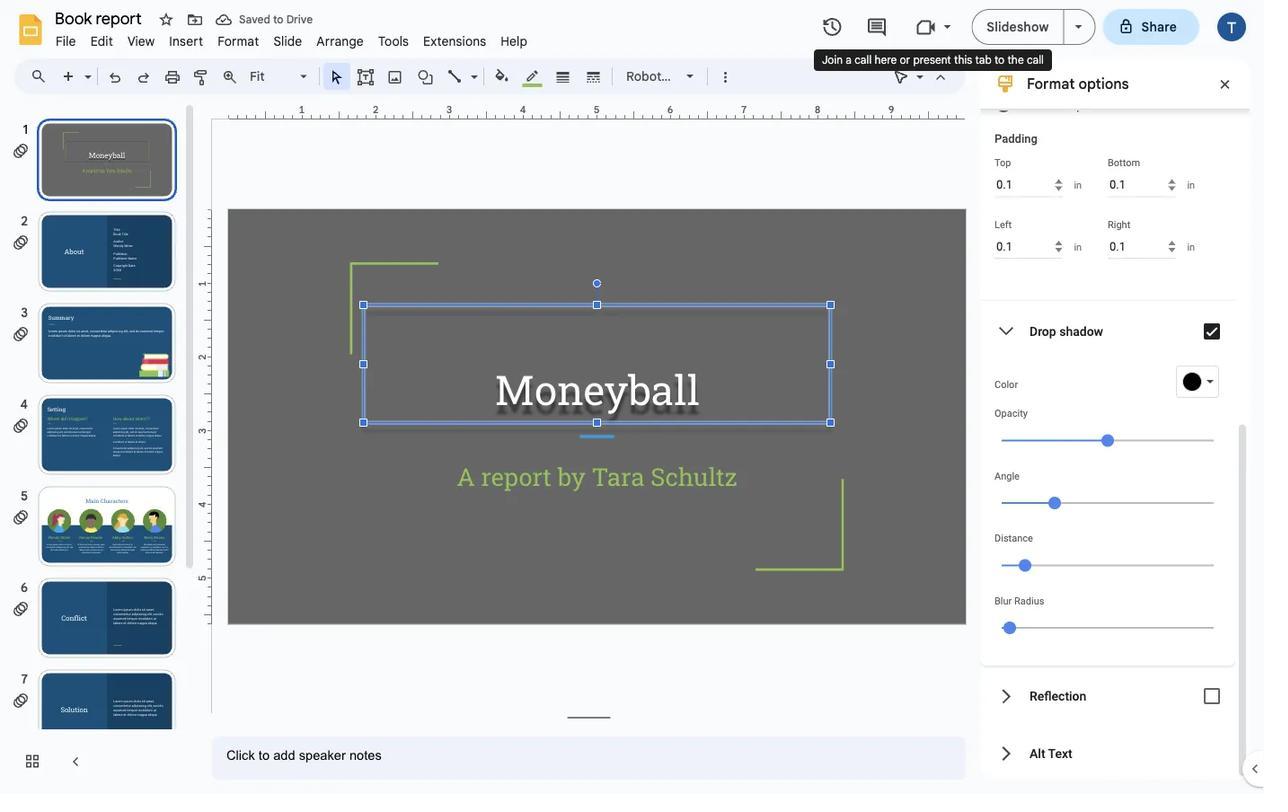 Task type: describe. For each thing, give the bounding box(es) containing it.
saved
[[239, 13, 270, 27]]

blur radius slider
[[995, 607, 1222, 648]]

resize
[[1021, 98, 1055, 112]]

mode and view toolbar
[[887, 58, 956, 94]]

in for right
[[1188, 241, 1196, 253]]

extensions
[[423, 33, 487, 49]]

format for format options
[[1027, 75, 1075, 93]]

alt text tab
[[981, 727, 1236, 780]]

left
[[995, 219, 1012, 230]]

drop shadow
[[1030, 324, 1104, 339]]

roboto slab
[[627, 68, 698, 84]]

edit
[[90, 33, 113, 49]]

live pointer settings image
[[912, 65, 924, 71]]

view
[[128, 33, 155, 49]]

distance
[[995, 533, 1034, 544]]

Zoom field
[[245, 64, 316, 90]]

in for left
[[1075, 241, 1082, 253]]

Rename text field
[[49, 7, 152, 29]]

top
[[995, 157, 1012, 169]]

alt
[[1030, 746, 1046, 761]]

in for bottom
[[1188, 180, 1196, 191]]

to inside radio
[[1093, 98, 1103, 112]]

radius
[[1015, 596, 1045, 607]]

angle
[[995, 471, 1020, 482]]

new slide with layout image
[[80, 65, 92, 71]]

blur
[[995, 596, 1012, 607]]

color
[[995, 379, 1019, 390]]

Menus field
[[22, 64, 62, 89]]

distance image
[[1019, 560, 1032, 572]]

slide
[[274, 33, 302, 49]]

share button
[[1103, 9, 1200, 45]]

Bottom padding, measured in inches. Value must be between 0 and 1.3688 text field
[[1108, 173, 1176, 197]]

format options
[[1027, 75, 1130, 93]]

right
[[1108, 219, 1131, 230]]

padding
[[995, 132, 1038, 146]]

insert
[[169, 33, 203, 49]]

resize shape to fit text
[[1021, 98, 1139, 112]]

border weight option
[[553, 64, 574, 89]]

slideshow
[[987, 19, 1050, 35]]

Left padding, measured in inches. Value must be between 0 and 6.0998 text field
[[995, 235, 1063, 259]]

angle slider
[[995, 482, 1222, 523]]

help
[[501, 33, 528, 49]]

view menu item
[[120, 31, 162, 52]]

Zoom text field
[[247, 64, 298, 89]]

shadow
[[1060, 324, 1104, 339]]

menu bar inside menu bar banner
[[49, 23, 535, 53]]

border dash option
[[584, 64, 605, 89]]

opacity slider
[[995, 419, 1222, 461]]

Star checkbox
[[154, 7, 179, 32]]

angle image
[[1049, 497, 1062, 510]]

slab
[[672, 68, 698, 84]]

saved to drive button
[[211, 7, 317, 32]]

drive
[[286, 13, 313, 27]]

to inside "button"
[[273, 13, 284, 27]]

opacity image
[[1102, 435, 1115, 447]]

menu bar banner
[[0, 0, 1265, 795]]



Task type: vqa. For each thing, say whether or not it's contained in the screenshot.
the "Animate"
no



Task type: locate. For each thing, give the bounding box(es) containing it.
format for format
[[218, 33, 259, 49]]

navigation inside "format options" application
[[0, 102, 198, 795]]

format up resize
[[1027, 75, 1075, 93]]

format menu item
[[210, 31, 266, 52]]

edit menu item
[[83, 31, 120, 52]]

to
[[273, 13, 284, 27], [1093, 98, 1103, 112]]

file
[[56, 33, 76, 49]]

drop shadow tab
[[981, 301, 1236, 362]]

fit
[[1106, 98, 1116, 112]]

saved to drive
[[239, 13, 313, 27]]

format
[[218, 33, 259, 49], [1027, 75, 1075, 93]]

bottom
[[1108, 157, 1141, 169]]

menu bar containing file
[[49, 23, 535, 53]]

Toggle shadow checkbox
[[1195, 314, 1231, 350]]

navigation
[[0, 102, 198, 795]]

1 horizontal spatial to
[[1093, 98, 1103, 112]]

format options section
[[981, 0, 1250, 780]]

arrange menu item
[[310, 31, 371, 52]]

drop
[[1030, 324, 1057, 339]]

insert menu item
[[162, 31, 210, 52]]

format inside menu item
[[218, 33, 259, 49]]

slide menu item
[[266, 31, 310, 52]]

format options application
[[0, 0, 1265, 795]]

text
[[1049, 746, 1073, 761]]

0 vertical spatial format
[[218, 33, 259, 49]]

menu bar
[[49, 23, 535, 53]]

roboto
[[627, 68, 669, 84]]

alt text
[[1030, 746, 1073, 761]]

in right bottom padding, measured in inches. value must be between 0 and 1.3688 text box
[[1188, 180, 1196, 191]]

format down saved
[[218, 33, 259, 49]]

help menu item
[[494, 31, 535, 52]]

insert image image
[[385, 64, 406, 89]]

arrange
[[317, 33, 364, 49]]

options
[[1079, 75, 1130, 93]]

shape
[[1058, 98, 1090, 112]]

reflection
[[1030, 689, 1087, 704]]

distance slider
[[995, 544, 1222, 586]]

blur radius
[[995, 596, 1045, 607]]

to left "fit" on the top of the page
[[1093, 98, 1103, 112]]

1 vertical spatial format
[[1027, 75, 1075, 93]]

font list. roboto slab selected. option
[[627, 64, 698, 89]]

extensions menu item
[[416, 31, 494, 52]]

1 horizontal spatial format
[[1027, 75, 1075, 93]]

0 vertical spatial to
[[273, 13, 284, 27]]

blur radius image
[[1004, 622, 1017, 635]]

in
[[1075, 180, 1082, 191], [1188, 180, 1196, 191], [1075, 241, 1082, 253], [1188, 241, 1196, 253]]

Resize shape to fit text radio
[[995, 93, 1223, 118]]

border color: #8bc34b, close to light green 1 image
[[523, 64, 543, 87]]

slideshow button
[[972, 9, 1065, 45]]

presentation options image
[[1076, 25, 1083, 29]]

0 horizontal spatial format
[[218, 33, 259, 49]]

text
[[1119, 98, 1139, 112]]

format inside section
[[1027, 75, 1075, 93]]

toggle reflection image
[[1195, 679, 1231, 715]]

in right top padding, measured in inches. value must be between 0 and 1.3688 text box
[[1075, 180, 1082, 191]]

0 horizontal spatial to
[[273, 13, 284, 27]]

Toggle reflection checkbox
[[1195, 679, 1231, 715]]

opacity
[[995, 408, 1028, 419]]

Right padding, measured in inches. Value must be between 0 and 6.0998 text field
[[1108, 235, 1176, 259]]

tools menu item
[[371, 31, 416, 52]]

Top padding, measured in inches. Value must be between 0 and 1.3688 text field
[[995, 173, 1063, 197]]

in right the right padding, measured in inches. value must be between 0 and 6.0998 'text box'
[[1188, 241, 1196, 253]]

to left drive
[[273, 13, 284, 27]]

in right the left padding, measured in inches. value must be between 0 and 6.0998 text field
[[1075, 241, 1082, 253]]

reflection tab
[[981, 666, 1236, 727]]

shape image
[[416, 64, 436, 89]]

main toolbar
[[6, 0, 740, 795]]

1 vertical spatial to
[[1093, 98, 1103, 112]]

tools
[[378, 33, 409, 49]]

in for top
[[1075, 180, 1082, 191]]

fill color: transparent image
[[492, 64, 513, 87]]

share
[[1142, 19, 1178, 35]]

file menu item
[[49, 31, 83, 52]]



